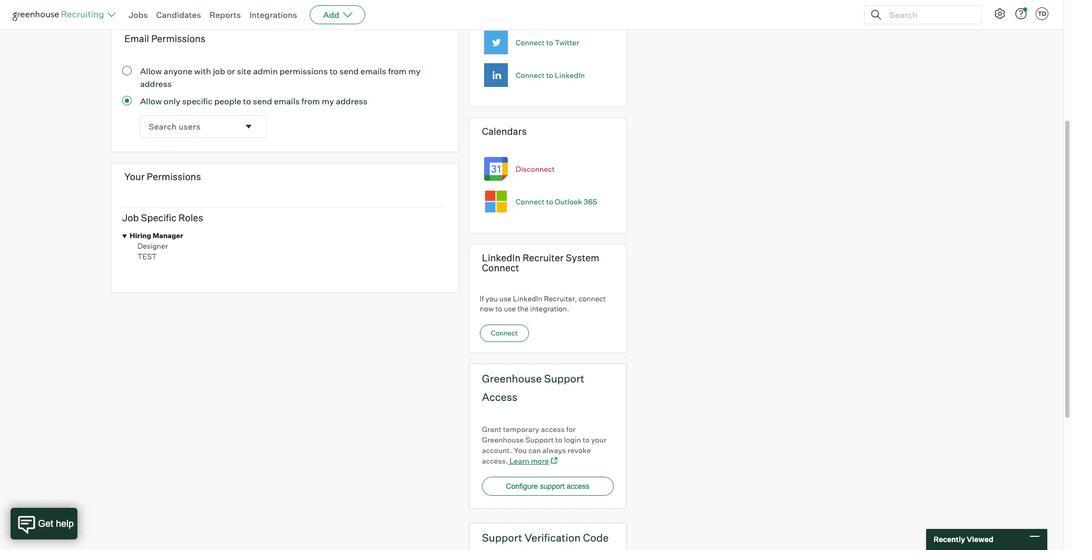 Task type: describe. For each thing, give the bounding box(es) containing it.
0 horizontal spatial send
[[253, 96, 272, 106]]

0 horizontal spatial emails
[[274, 96, 300, 106]]

people
[[214, 96, 241, 106]]

allow only specific people to send emails from my address
[[140, 96, 368, 106]]

designer
[[138, 242, 168, 251]]

job specific roles
[[122, 212, 203, 224]]

send inside the allow anyone with job or site admin permissions to send emails from my address
[[340, 66, 359, 76]]

configure support access
[[506, 482, 590, 491]]

you
[[514, 446, 527, 455]]

greenhouse recruiting image
[[13, 8, 108, 21]]

learn
[[510, 456, 530, 465]]

reports
[[210, 9, 241, 20]]

integrations
[[250, 9, 297, 20]]

viewed
[[967, 535, 994, 544]]

connect to outlook 365
[[516, 197, 598, 206]]

your
[[592, 435, 607, 444]]

linkedin inside if you use linkedin recruiter, connect now to use the integration.
[[513, 294, 543, 303]]

greenhouse inside greenhouse support access
[[482, 372, 542, 385]]

configure support access button
[[482, 477, 614, 496]]

login
[[564, 435, 581, 444]]

to up the always
[[556, 435, 563, 444]]

365
[[584, 197, 598, 206]]

candidates link
[[156, 9, 201, 20]]

access.
[[482, 456, 508, 465]]

calendars
[[482, 126, 527, 137]]

recently
[[934, 535, 966, 544]]

to inside the allow anyone with job or site admin permissions to send emails from my address
[[330, 66, 338, 76]]

now
[[480, 304, 494, 313]]

with
[[194, 66, 211, 76]]

only
[[164, 96, 180, 106]]

email
[[124, 33, 149, 44]]

learn more link
[[508, 456, 558, 465]]

connect to outlook 365 link
[[516, 197, 598, 206]]

account.
[[482, 446, 513, 455]]

test
[[138, 252, 157, 261]]

connect link
[[480, 325, 529, 342]]

permissions
[[280, 66, 328, 76]]

site
[[237, 66, 251, 76]]

more
[[531, 456, 549, 465]]

access for temporary
[[541, 425, 565, 434]]

to left outlook
[[547, 197, 554, 206]]

job
[[122, 212, 139, 224]]

td button
[[1036, 7, 1049, 20]]

if you use linkedin recruiter, connect now to use the integration.
[[480, 294, 606, 313]]

grant
[[482, 425, 502, 434]]

integrations link
[[250, 9, 297, 20]]

hiring
[[130, 231, 151, 240]]

from inside the allow anyone with job or site admin permissions to send emails from my address
[[388, 66, 407, 76]]

support
[[540, 482, 565, 491]]

add
[[323, 9, 340, 20]]

0 vertical spatial use
[[500, 294, 512, 303]]

jobs
[[129, 9, 148, 20]]

recently viewed
[[934, 535, 994, 544]]

grant temporary access for greenhouse support to login to your account. you can always revoke access.
[[482, 425, 607, 465]]

support inside "grant temporary access for greenhouse support to login to your account. you can always revoke access."
[[526, 435, 554, 444]]

emails inside the allow anyone with job or site admin permissions to send emails from my address
[[361, 66, 387, 76]]

twitter
[[555, 38, 580, 47]]

your
[[124, 171, 145, 182]]

linkedin inside "linkedin recruiter system connect"
[[482, 252, 521, 264]]

to left the twitter
[[547, 38, 554, 47]]

hiring manager designer test
[[130, 231, 183, 261]]

to right people
[[243, 96, 251, 106]]

configure image
[[994, 7, 1007, 20]]

admin
[[253, 66, 278, 76]]

add button
[[310, 5, 365, 24]]

access
[[482, 390, 518, 404]]

connect down now
[[491, 329, 518, 337]]



Task type: locate. For each thing, give the bounding box(es) containing it.
1 horizontal spatial emails
[[361, 66, 387, 76]]

2 greenhouse from the top
[[482, 435, 524, 444]]

access inside "grant temporary access for greenhouse support to login to your account. you can always revoke access."
[[541, 425, 565, 434]]

Search text field
[[887, 7, 973, 22]]

support
[[544, 372, 585, 385], [526, 435, 554, 444], [482, 531, 523, 544]]

None field
[[140, 116, 267, 137]]

1 vertical spatial permissions
[[147, 171, 201, 182]]

you
[[486, 294, 498, 303]]

can
[[529, 446, 541, 455]]

1 horizontal spatial from
[[388, 66, 407, 76]]

access
[[541, 425, 565, 434], [567, 482, 590, 491]]

greenhouse up 'access'
[[482, 372, 542, 385]]

connect to twitter link
[[516, 38, 580, 47]]

1 vertical spatial linkedin
[[482, 252, 521, 264]]

revoke
[[568, 446, 591, 455]]

recruiter,
[[544, 294, 577, 303]]

allow
[[140, 66, 162, 76], [140, 96, 162, 106]]

send up toggle flyout "icon"
[[253, 96, 272, 106]]

emails
[[361, 66, 387, 76], [274, 96, 300, 106]]

connect down disconnect link
[[516, 197, 545, 206]]

linkedin recruiter system connect
[[482, 252, 600, 274]]

to
[[547, 38, 554, 47], [330, 66, 338, 76], [547, 71, 554, 80], [243, 96, 251, 106], [547, 197, 554, 206], [496, 304, 503, 313], [556, 435, 563, 444], [583, 435, 590, 444]]

from
[[388, 66, 407, 76], [302, 96, 320, 106]]

0 vertical spatial allow
[[140, 66, 162, 76]]

1 vertical spatial my
[[322, 96, 334, 106]]

1 horizontal spatial send
[[340, 66, 359, 76]]

integration.
[[530, 304, 570, 313]]

use left the
[[504, 304, 516, 313]]

connect for outlook
[[516, 197, 545, 206]]

td button
[[1034, 5, 1051, 22]]

connect inside "linkedin recruiter system connect"
[[482, 262, 520, 274]]

support up 'for'
[[544, 372, 585, 385]]

permissions right the 'your'
[[147, 171, 201, 182]]

my inside the allow anyone with job or site admin permissions to send emails from my address
[[409, 66, 421, 76]]

permissions
[[151, 33, 206, 44], [147, 171, 201, 182]]

allow anyone with job or site admin permissions to send emails from my address
[[140, 66, 421, 89]]

to up revoke at the bottom of the page
[[583, 435, 590, 444]]

send right permissions
[[340, 66, 359, 76]]

connect to linkedin
[[516, 71, 585, 80]]

1 vertical spatial support
[[526, 435, 554, 444]]

0 horizontal spatial access
[[541, 425, 565, 434]]

email permissions
[[124, 33, 206, 44]]

temporary
[[503, 425, 540, 434]]

connect up you
[[482, 262, 520, 274]]

support verification code
[[482, 531, 609, 544]]

1 vertical spatial address
[[336, 96, 368, 106]]

specific
[[182, 96, 213, 106]]

disconnect link
[[516, 164, 555, 173]]

0 vertical spatial address
[[140, 78, 172, 89]]

connect to linkedin link
[[516, 71, 585, 80]]

1 vertical spatial send
[[253, 96, 272, 106]]

access right support
[[567, 482, 590, 491]]

allow left only
[[140, 96, 162, 106]]

connect down connect to twitter link
[[516, 71, 545, 80]]

code
[[583, 531, 609, 544]]

permissions down candidates link
[[151, 33, 206, 44]]

manager
[[153, 231, 183, 240]]

2 vertical spatial linkedin
[[513, 294, 543, 303]]

linkedin up the
[[513, 294, 543, 303]]

1 horizontal spatial access
[[567, 482, 590, 491]]

disconnect
[[516, 164, 555, 173]]

allow for allow anyone with job or site admin permissions to send emails from my address
[[140, 66, 162, 76]]

toggle flyout image
[[244, 121, 254, 132]]

system
[[566, 252, 600, 264]]

0 vertical spatial permissions
[[151, 33, 206, 44]]

allow inside the allow anyone with job or site admin permissions to send emails from my address
[[140, 66, 162, 76]]

roles
[[179, 212, 203, 224]]

access inside configure support access button
[[567, 482, 590, 491]]

connect for twitter
[[516, 38, 545, 47]]

connect
[[579, 294, 606, 303]]

1 allow from the top
[[140, 66, 162, 76]]

support inside greenhouse support access
[[544, 372, 585, 385]]

the
[[518, 304, 529, 313]]

your permissions
[[124, 171, 201, 182]]

0 horizontal spatial address
[[140, 78, 172, 89]]

for
[[567, 425, 576, 434]]

1 vertical spatial greenhouse
[[482, 435, 524, 444]]

greenhouse
[[482, 372, 542, 385], [482, 435, 524, 444]]

support up can
[[526, 435, 554, 444]]

0 vertical spatial access
[[541, 425, 565, 434]]

to inside if you use linkedin recruiter, connect now to use the integration.
[[496, 304, 503, 313]]

connect for linkedin
[[516, 71, 545, 80]]

allow for allow only specific people to send emails from my address
[[140, 96, 162, 106]]

1 horizontal spatial my
[[409, 66, 421, 76]]

address
[[140, 78, 172, 89], [336, 96, 368, 106]]

0 vertical spatial send
[[340, 66, 359, 76]]

verification
[[525, 531, 581, 544]]

access left 'for'
[[541, 425, 565, 434]]

candidates
[[156, 9, 201, 20]]

linkedin left recruiter
[[482, 252, 521, 264]]

permissions for email permissions
[[151, 33, 206, 44]]

use right you
[[500, 294, 512, 303]]

or
[[227, 66, 235, 76]]

jobs link
[[129, 9, 148, 20]]

td
[[1039, 10, 1047, 17]]

1 vertical spatial access
[[567, 482, 590, 491]]

to down connect to twitter link
[[547, 71, 554, 80]]

outlook
[[555, 197, 582, 206]]

configure
[[506, 482, 538, 491]]

0 vertical spatial greenhouse
[[482, 372, 542, 385]]

recruiter
[[523, 252, 564, 264]]

1 horizontal spatial address
[[336, 96, 368, 106]]

1 vertical spatial from
[[302, 96, 320, 106]]

learn more
[[510, 456, 549, 465]]

if
[[480, 294, 484, 303]]

1 greenhouse from the top
[[482, 372, 542, 385]]

0 horizontal spatial from
[[302, 96, 320, 106]]

anyone
[[164, 66, 192, 76]]

allow left anyone in the left top of the page
[[140, 66, 162, 76]]

1 vertical spatial allow
[[140, 96, 162, 106]]

always
[[543, 446, 566, 455]]

1 vertical spatial use
[[504, 304, 516, 313]]

address inside the allow anyone with job or site admin permissions to send emails from my address
[[140, 78, 172, 89]]

0 vertical spatial emails
[[361, 66, 387, 76]]

1 vertical spatial emails
[[274, 96, 300, 106]]

0 horizontal spatial my
[[322, 96, 334, 106]]

linkedin down the twitter
[[555, 71, 585, 80]]

to right permissions
[[330, 66, 338, 76]]

greenhouse inside "grant temporary access for greenhouse support to login to your account. you can always revoke access."
[[482, 435, 524, 444]]

0 vertical spatial support
[[544, 372, 585, 385]]

0 vertical spatial linkedin
[[555, 71, 585, 80]]

connect
[[516, 38, 545, 47], [516, 71, 545, 80], [516, 197, 545, 206], [482, 262, 520, 274], [491, 329, 518, 337]]

my
[[409, 66, 421, 76], [322, 96, 334, 106]]

permissions for your permissions
[[147, 171, 201, 182]]

connect to twitter
[[516, 38, 580, 47]]

use
[[500, 294, 512, 303], [504, 304, 516, 313]]

0 vertical spatial from
[[388, 66, 407, 76]]

2 vertical spatial support
[[482, 531, 523, 544]]

to right now
[[496, 304, 503, 313]]

0 vertical spatial my
[[409, 66, 421, 76]]

2 allow from the top
[[140, 96, 162, 106]]

greenhouse support access
[[482, 372, 585, 404]]

specific
[[141, 212, 177, 224]]

connect left the twitter
[[516, 38, 545, 47]]

access for support
[[567, 482, 590, 491]]

job
[[213, 66, 225, 76]]

greenhouse up account.
[[482, 435, 524, 444]]

reports link
[[210, 9, 241, 20]]

linkedin
[[555, 71, 585, 80], [482, 252, 521, 264], [513, 294, 543, 303]]

support left verification
[[482, 531, 523, 544]]

send
[[340, 66, 359, 76], [253, 96, 272, 106]]

Search users text field
[[140, 116, 239, 137]]



Task type: vqa. For each thing, say whether or not it's contained in the screenshot.
8:31
no



